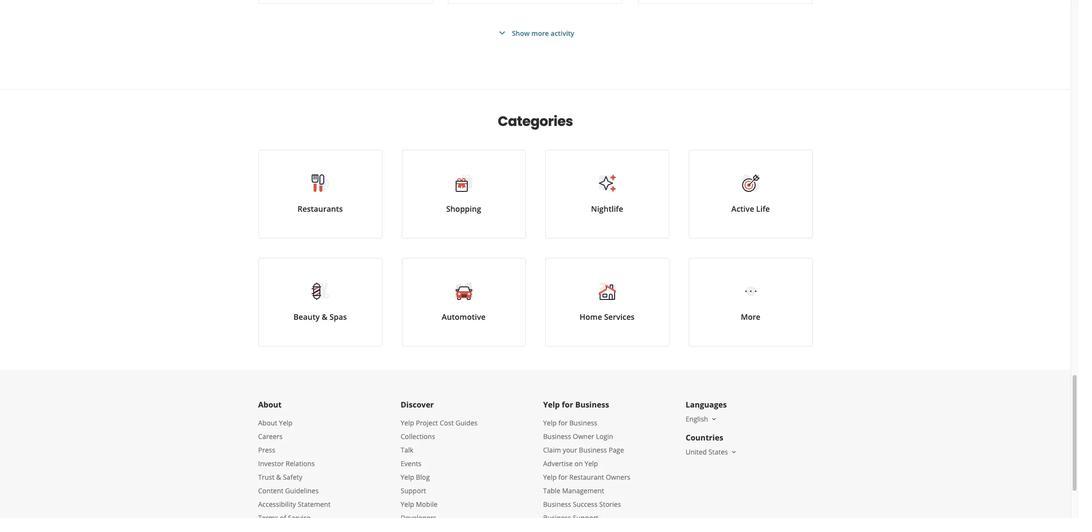 Task type: vqa. For each thing, say whether or not it's contained in the screenshot.


Task type: locate. For each thing, give the bounding box(es) containing it.
careers
[[258, 432, 283, 441]]

0 horizontal spatial &
[[276, 473, 281, 482]]

beauty & spas link
[[258, 258, 382, 347]]

about inside about yelp careers press investor relations trust & safety content guidelines accessibility statement
[[258, 419, 277, 428]]

support link
[[401, 486, 426, 496]]

yelp right on
[[585, 459, 598, 469]]

nightlife link
[[545, 150, 670, 239]]

yelp project cost guides link
[[401, 419, 478, 428]]

business up claim
[[543, 432, 571, 441]]

more
[[741, 312, 761, 323]]

& inside beauty & spas link
[[322, 312, 328, 323]]

page
[[609, 446, 624, 455]]

yelp for business business owner login claim your business page advertise on yelp yelp for restaurant owners table management business success stories
[[543, 419, 631, 509]]

2 about from the top
[[258, 419, 277, 428]]

1 vertical spatial about
[[258, 419, 277, 428]]

yelp project cost guides collections talk events yelp blog support yelp mobile
[[401, 419, 478, 509]]

for for yelp for business business owner login claim your business page advertise on yelp yelp for restaurant owners table management business success stories
[[559, 419, 568, 428]]

1 horizontal spatial &
[[322, 312, 328, 323]]

guides
[[456, 419, 478, 428]]

english
[[686, 415, 709, 424]]

home services
[[580, 312, 635, 323]]

for up yelp for business link
[[562, 400, 573, 410]]

life
[[757, 204, 770, 214]]

active
[[732, 204, 755, 214]]

claim your business page link
[[543, 446, 624, 455]]

& right the trust
[[276, 473, 281, 482]]

yelp for business link
[[543, 419, 598, 428]]

nightlife
[[591, 204, 624, 214]]

yelp up "table"
[[543, 473, 557, 482]]

yelp up claim
[[543, 419, 557, 428]]

spas
[[330, 312, 347, 323]]

for up business owner login 'link'
[[559, 419, 568, 428]]

yelp up "careers" link
[[279, 419, 293, 428]]

on
[[575, 459, 583, 469]]

beauty & spas
[[294, 312, 347, 323]]

owner
[[573, 432, 594, 441]]

safety
[[283, 473, 303, 482]]

business down owner
[[579, 446, 607, 455]]

0 vertical spatial about
[[258, 400, 282, 410]]

business success stories link
[[543, 500, 621, 509]]

shopping link
[[402, 150, 526, 239]]

for for yelp for business
[[562, 400, 573, 410]]

for down advertise
[[559, 473, 568, 482]]

statement
[[298, 500, 331, 509]]

business
[[576, 400, 609, 410], [570, 419, 598, 428], [543, 432, 571, 441], [579, 446, 607, 455], [543, 500, 571, 509]]

&
[[322, 312, 328, 323], [276, 473, 281, 482]]

shopping
[[446, 204, 481, 214]]

0 vertical spatial for
[[562, 400, 573, 410]]

collections link
[[401, 432, 435, 441]]

yelp inside about yelp careers press investor relations trust & safety content guidelines accessibility statement
[[279, 419, 293, 428]]

collections
[[401, 432, 435, 441]]

guidelines
[[285, 486, 319, 496]]

1 vertical spatial &
[[276, 473, 281, 482]]

states
[[709, 448, 728, 457]]

english button
[[686, 415, 718, 424]]

yelp
[[543, 400, 560, 410], [279, 419, 293, 428], [401, 419, 414, 428], [543, 419, 557, 428], [585, 459, 598, 469], [401, 473, 414, 482], [543, 473, 557, 482], [401, 500, 414, 509]]

advertise on yelp link
[[543, 459, 598, 469]]

categories
[[498, 112, 573, 131]]

1 vertical spatial for
[[559, 419, 568, 428]]

investor
[[258, 459, 284, 469]]

for
[[562, 400, 573, 410], [559, 419, 568, 428], [559, 473, 568, 482]]

explore recent activity section section
[[250, 0, 821, 89]]

trust & safety link
[[258, 473, 303, 482]]

about yelp careers press investor relations trust & safety content guidelines accessibility statement
[[258, 419, 331, 509]]

about
[[258, 400, 282, 410], [258, 419, 277, 428]]

active life
[[732, 204, 770, 214]]

yelp blog link
[[401, 473, 430, 482]]

careers link
[[258, 432, 283, 441]]

& left spas
[[322, 312, 328, 323]]

talk link
[[401, 446, 414, 455]]

1 about from the top
[[258, 400, 282, 410]]

content
[[258, 486, 284, 496]]

about yelp link
[[258, 419, 293, 428]]

stories
[[600, 500, 621, 509]]

0 vertical spatial &
[[322, 312, 328, 323]]

show more activity button
[[497, 27, 575, 39]]

about up about yelp link
[[258, 400, 282, 410]]

trust
[[258, 473, 275, 482]]

about up "careers" link
[[258, 419, 277, 428]]

yelp up yelp for business link
[[543, 400, 560, 410]]



Task type: describe. For each thing, give the bounding box(es) containing it.
business up owner
[[570, 419, 598, 428]]

16 chevron down v2 image
[[710, 416, 718, 423]]

mobile
[[416, 500, 438, 509]]

accessibility
[[258, 500, 296, 509]]

16 chevron down v2 image
[[730, 449, 738, 456]]

yelp down 'events' link
[[401, 473, 414, 482]]

talk
[[401, 446, 414, 455]]

claim
[[543, 446, 561, 455]]

home services link
[[545, 258, 670, 347]]

& inside about yelp careers press investor relations trust & safety content guidelines accessibility statement
[[276, 473, 281, 482]]

restaurant
[[570, 473, 604, 482]]

restaurants
[[298, 204, 343, 214]]

management
[[562, 486, 604, 496]]

business up yelp for business link
[[576, 400, 609, 410]]

services
[[604, 312, 635, 323]]

accessibility statement link
[[258, 500, 331, 509]]

united states button
[[686, 448, 738, 457]]

support
[[401, 486, 426, 496]]

show
[[512, 28, 530, 38]]

table management link
[[543, 486, 604, 496]]

events link
[[401, 459, 422, 469]]

yelp for business
[[543, 400, 609, 410]]

2 vertical spatial for
[[559, 473, 568, 482]]

countries
[[686, 433, 724, 443]]

advertise
[[543, 459, 573, 469]]

automotive link
[[402, 258, 526, 347]]

yelp up collections link
[[401, 419, 414, 428]]

category navigation section navigation
[[249, 90, 823, 370]]

united states
[[686, 448, 728, 457]]

yelp for restaurant owners link
[[543, 473, 631, 482]]

more link
[[689, 258, 813, 347]]

login
[[596, 432, 613, 441]]

about for about yelp careers press investor relations trust & safety content guidelines accessibility statement
[[258, 419, 277, 428]]

investor relations link
[[258, 459, 315, 469]]

project
[[416, 419, 438, 428]]

about for about
[[258, 400, 282, 410]]

24 chevron down v2 image
[[497, 27, 508, 39]]

events
[[401, 459, 422, 469]]

home
[[580, 312, 602, 323]]

business down "table"
[[543, 500, 571, 509]]

activity
[[551, 28, 575, 38]]

automotive
[[442, 312, 486, 323]]

cost
[[440, 419, 454, 428]]

success
[[573, 500, 598, 509]]

blog
[[416, 473, 430, 482]]

more
[[532, 28, 549, 38]]

table
[[543, 486, 561, 496]]

united
[[686, 448, 707, 457]]

show more activity
[[512, 28, 575, 38]]

beauty
[[294, 312, 320, 323]]

your
[[563, 446, 577, 455]]

owners
[[606, 473, 631, 482]]

restaurants link
[[258, 150, 382, 239]]

active life link
[[689, 150, 813, 239]]

content guidelines link
[[258, 486, 319, 496]]

business owner login link
[[543, 432, 613, 441]]

languages
[[686, 400, 727, 410]]

press link
[[258, 446, 275, 455]]

yelp mobile link
[[401, 500, 438, 509]]

discover
[[401, 400, 434, 410]]

press
[[258, 446, 275, 455]]

yelp down support link on the left bottom
[[401, 500, 414, 509]]

relations
[[286, 459, 315, 469]]



